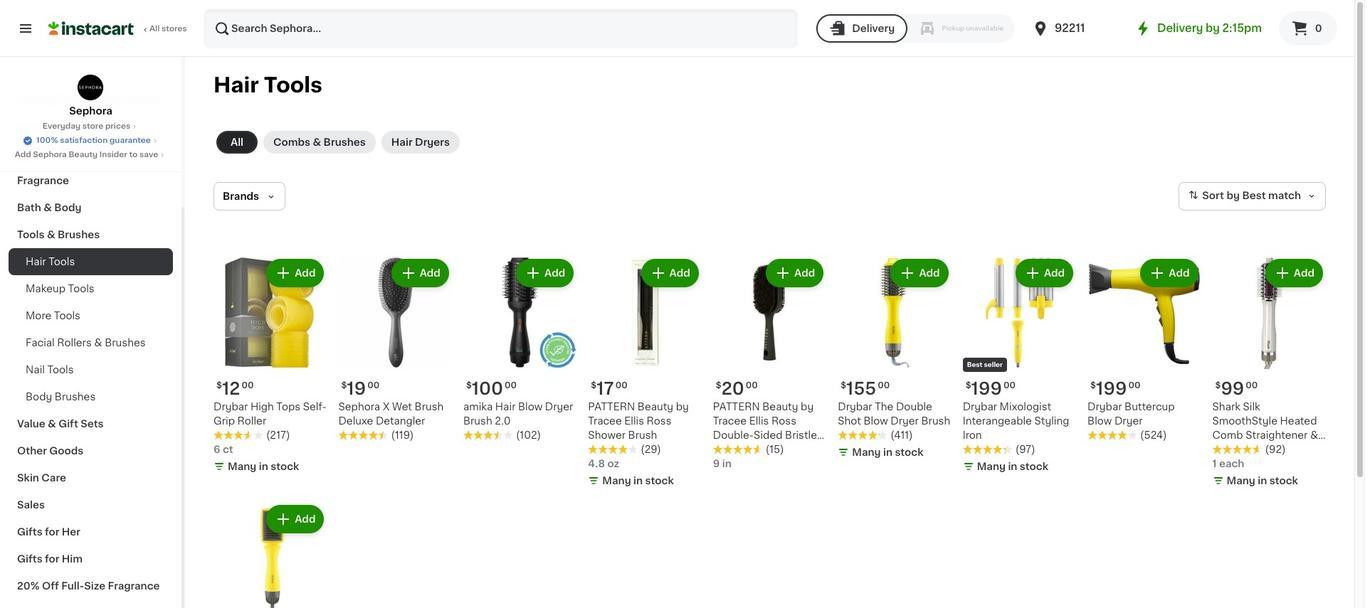 Task type: describe. For each thing, give the bounding box(es) containing it.
gifts for her link
[[9, 519, 173, 546]]

more
[[26, 311, 51, 321]]

tools for hair tools link
[[49, 257, 75, 267]]

hair care
[[17, 149, 65, 159]]

other
[[17, 446, 47, 456]]

her
[[62, 527, 80, 537]]

product group containing 155
[[838, 256, 951, 463]]

body brushes
[[26, 392, 96, 402]]

drybar for drybar buttercup blow dryer
[[1088, 402, 1122, 412]]

makeup for makeup tools
[[26, 284, 66, 294]]

00 for amika hair blow dryer brush 2.0
[[505, 382, 517, 390]]

tools up combs
[[264, 75, 322, 95]]

many down iron at the bottom
[[977, 462, 1006, 472]]

facial rollers & brushes link
[[9, 330, 173, 357]]

drybar for drybar mixologist interangeable styling iron
[[963, 403, 997, 412]]

skin care link
[[9, 465, 173, 492]]

92211 button
[[1032, 9, 1118, 48]]

goods
[[49, 446, 84, 456]]

care for skin care
[[42, 473, 66, 483]]

$ 199 00 for buttercup
[[1091, 381, 1141, 398]]

tools & brushes
[[17, 230, 100, 240]]

00 for shark silk smoothstyle heated comb straightener & smoother, dual mode, blow dryer brush & straightener for all hair types
[[1246, 382, 1258, 390]]

beauty up prices
[[125, 95, 162, 105]]

blow inside shark silk smoothstyle heated comb straightener & smoother, dual mode, blow dryer brush & straightener for all hair types
[[1213, 459, 1237, 469]]

satisfaction
[[60, 137, 108, 145]]

dryer inside amika hair blow dryer brush 2.0
[[545, 403, 573, 412]]

many in stock for 17
[[602, 477, 674, 486]]

facial
[[26, 338, 55, 348]]

more tools link
[[9, 303, 173, 330]]

$ for pattern beauty by tracee ellis ross shower brush
[[591, 382, 597, 390]]

sales link
[[9, 492, 173, 519]]

99
[[1221, 381, 1245, 398]]

brushes right combs
[[324, 137, 366, 147]]

lists
[[40, 44, 64, 54]]

bath
[[17, 203, 41, 213]]

(102)
[[516, 431, 541, 441]]

& left gift
[[48, 419, 56, 429]]

0 vertical spatial hair tools
[[214, 75, 322, 95]]

$ for drybar high tops self- grip roller
[[216, 382, 222, 390]]

by inside "pattern beauty by tracee ellis ross shower brush"
[[676, 402, 689, 412]]

buttercup
[[1125, 402, 1175, 412]]

best match
[[1242, 191, 1301, 201]]

gifts for gifts for her
[[17, 527, 42, 537]]

& down 'mode,'
[[1302, 459, 1310, 469]]

drybar for drybar high tops self- grip roller
[[214, 402, 248, 412]]

hair inside hair dryers link
[[391, 137, 413, 147]]

the
[[875, 402, 894, 412]]

tools for the nail tools link
[[47, 365, 74, 375]]

beauty down 'satisfaction'
[[69, 151, 98, 159]]

00 for pattern beauty by tracee ellis ross shower brush
[[615, 382, 628, 390]]

add for drybar buttercup blow dryer
[[1169, 268, 1190, 278]]

double
[[896, 402, 932, 412]]

9
[[713, 459, 720, 469]]

hair inside hair tools link
[[26, 257, 46, 267]]

value & gift sets link
[[9, 411, 173, 438]]

dryer inside drybar buttercup blow dryer
[[1115, 417, 1143, 427]]

sephora for sephora
[[69, 106, 112, 116]]

add for drybar high tops self- grip roller
[[295, 268, 316, 278]]

best for best match
[[1242, 191, 1266, 201]]

product group containing 100
[[463, 256, 577, 443]]

hair inside hair care link
[[17, 149, 38, 159]]

product group containing 20
[[713, 256, 827, 472]]

in right 9
[[722, 459, 732, 469]]

& inside pattern beauty by tracee ellis ross double-sided bristle brush w firm boar & nylon bristles
[[806, 445, 814, 455]]

value & gift sets
[[17, 419, 104, 429]]

(29)
[[641, 445, 661, 455]]

sephora for sephora x wet brush deluxe detangler
[[338, 402, 380, 412]]

add button for amika hair blow dryer brush 2.0
[[518, 261, 573, 286]]

brush inside sephora x wet brush deluxe detangler
[[415, 402, 444, 412]]

4.8
[[588, 459, 605, 469]]

other goods link
[[9, 438, 173, 465]]

add button for shark silk smoothstyle heated comb straightener & smoother, dual mode, blow dryer brush & straightener for all hair types
[[1267, 261, 1322, 286]]

stores
[[162, 25, 187, 33]]

$ for drybar mixologist interangeable styling iron
[[966, 382, 971, 390]]

best seller
[[967, 362, 1003, 368]]

add button for pattern beauty by tracee ellis ross shower brush
[[642, 261, 697, 286]]

20% off full-size fragrance
[[17, 582, 160, 592]]

12
[[222, 381, 240, 398]]

blow inside amika hair blow dryer brush 2.0
[[518, 403, 543, 412]]

service type group
[[817, 14, 1015, 43]]

stock for 12
[[271, 462, 299, 472]]

by inside pattern beauty by tracee ellis ross double-sided bristle brush w firm boar & nylon bristles
[[801, 403, 814, 412]]

product group containing 99
[[1213, 256, 1326, 498]]

ross for 17
[[647, 417, 672, 427]]

bath & body
[[17, 203, 81, 213]]

drybar the double shot blow dryer brush
[[838, 402, 950, 427]]

double-
[[713, 431, 754, 441]]

comb
[[1213, 431, 1243, 441]]

00 for drybar high tops self- grip roller
[[242, 382, 254, 390]]

many in stock down (97)
[[977, 462, 1049, 472]]

dual
[[1267, 445, 1289, 455]]

sort by
[[1202, 191, 1240, 201]]

firm
[[755, 445, 777, 455]]

lists link
[[9, 35, 173, 63]]

00 for sephora x wet brush deluxe detangler
[[368, 382, 380, 390]]

for for him
[[45, 555, 59, 564]]

care for hair care
[[41, 149, 65, 159]]

by inside field
[[1227, 191, 1240, 201]]

hair tools link
[[9, 248, 173, 275]]

$ for sephora x wet brush deluxe detangler
[[341, 382, 347, 390]]

bristle
[[785, 431, 817, 441]]

save
[[139, 151, 158, 159]]

00 for drybar the double shot blow dryer brush
[[878, 382, 890, 390]]

store
[[82, 122, 103, 130]]

& right combs
[[313, 137, 321, 147]]

155
[[846, 381, 876, 398]]

delivery by 2:15pm link
[[1135, 20, 1262, 37]]

detangler
[[376, 417, 425, 427]]

delivery for delivery
[[852, 23, 895, 33]]

insider
[[100, 151, 127, 159]]

interangeable
[[963, 417, 1032, 427]]

product group containing 19
[[338, 256, 452, 443]]

1
[[1213, 459, 1217, 469]]

in down (217) in the bottom of the page
[[259, 462, 268, 472]]

oz
[[608, 459, 619, 469]]

many in stock for 99
[[1227, 477, 1298, 487]]

fragrance inside fragrance "link"
[[17, 176, 69, 186]]

in up types
[[1258, 477, 1267, 487]]

(411)
[[891, 431, 913, 441]]

tracee for 17
[[588, 417, 622, 427]]

combs & brushes link
[[263, 131, 376, 154]]

hair care link
[[9, 140, 173, 167]]

4.8 oz
[[588, 459, 619, 469]]

product group containing 12
[[214, 256, 327, 477]]

nail tools
[[26, 365, 74, 375]]

add for amika hair blow dryer brush 2.0
[[545, 268, 565, 278]]

styling
[[1035, 417, 1069, 427]]

brush inside "pattern beauty by tracee ellis ross shower brush"
[[628, 431, 657, 441]]

everyday store prices
[[43, 122, 130, 130]]

stock down "(411)"
[[895, 448, 924, 458]]

ellis for 20
[[749, 417, 769, 427]]

ct
[[223, 445, 233, 455]]

00 for drybar buttercup blow dryer
[[1129, 382, 1141, 390]]

hair dryers
[[391, 137, 450, 147]]

gifts for him link
[[9, 546, 173, 573]]

pattern beauty by tracee ellis ross double-sided bristle brush w firm boar & nylon bristles
[[713, 403, 817, 469]]

shark
[[1213, 403, 1241, 412]]

tools down bath
[[17, 230, 44, 240]]

bath & body link
[[9, 194, 173, 221]]

add button for sephora x wet brush deluxe detangler
[[393, 261, 448, 286]]

skin care
[[17, 473, 66, 483]]

$ 17 00
[[591, 381, 628, 398]]

other goods
[[17, 446, 84, 456]]

add for sephora x wet brush deluxe detangler
[[420, 268, 441, 278]]

delivery by 2:15pm
[[1157, 23, 1262, 33]]

skin
[[17, 473, 39, 483]]

add button for drybar high tops self- grip roller
[[268, 261, 323, 286]]

many in stock down "(411)"
[[852, 448, 924, 458]]

199 for buttercup
[[1096, 381, 1127, 398]]

product group containing add
[[214, 503, 327, 609]]

brush inside pattern beauty by tracee ellis ross double-sided bristle brush w firm boar & nylon bristles
[[713, 445, 742, 455]]

guarantee
[[110, 137, 151, 145]]

brushes down more tools link
[[105, 338, 146, 348]]

many for 99
[[1227, 477, 1256, 487]]

stock down (97)
[[1020, 462, 1049, 472]]

0 horizontal spatial hair tools
[[26, 257, 75, 267]]

for
[[1277, 474, 1293, 484]]

ross for 20
[[772, 417, 797, 427]]



Task type: locate. For each thing, give the bounding box(es) containing it.
combs & brushes
[[273, 137, 366, 147]]

sephora x wet brush deluxe detangler
[[338, 402, 444, 427]]

$ inside $ 99 00
[[1215, 382, 1221, 390]]

sephora logo image
[[77, 74, 104, 101]]

0 vertical spatial all
[[149, 25, 160, 33]]

brush up 'nylon'
[[713, 445, 742, 455]]

None search field
[[204, 9, 798, 48]]

holiday party ready beauty link
[[9, 86, 173, 113]]

pattern inside "pattern beauty by tracee ellis ross shower brush"
[[588, 402, 635, 412]]

00 inside $ 155 00
[[878, 382, 890, 390]]

for
[[45, 527, 59, 537], [45, 555, 59, 564]]

8 $ from the left
[[966, 382, 971, 390]]

beauty inside pattern beauty by tracee ellis ross double-sided bristle brush w firm boar & nylon bristles
[[763, 403, 798, 412]]

dryer inside drybar the double shot blow dryer brush
[[891, 417, 919, 427]]

seller
[[984, 362, 1003, 368]]

2.0
[[495, 417, 511, 427]]

8 00 from the left
[[1004, 382, 1016, 390]]

$ for amika hair blow dryer brush 2.0
[[466, 382, 472, 390]]

pattern down $ 17 00
[[588, 402, 635, 412]]

& down the bath & body on the left top
[[47, 230, 55, 240]]

combs
[[273, 137, 310, 147]]

for left her
[[45, 527, 59, 537]]

all stores link
[[48, 9, 188, 48]]

drybar high tops self- grip roller
[[214, 402, 327, 427]]

tools & brushes link
[[9, 221, 173, 248]]

all for all
[[231, 137, 243, 147]]

$
[[216, 382, 222, 390], [341, 382, 347, 390], [591, 382, 597, 390], [841, 382, 846, 390], [1091, 382, 1096, 390], [466, 382, 472, 390], [716, 382, 722, 390], [966, 382, 971, 390], [1215, 382, 1221, 390]]

20%
[[17, 582, 40, 592]]

makeup inside makeup tools link
[[26, 284, 66, 294]]

$ 99 00
[[1215, 381, 1258, 398]]

00 inside $ 100 00
[[505, 382, 517, 390]]

1 00 from the left
[[242, 382, 254, 390]]

beauty inside "pattern beauty by tracee ellis ross shower brush"
[[638, 402, 673, 412]]

add sephora beauty insider to save link
[[15, 149, 167, 161]]

drybar up interangeable
[[963, 403, 997, 412]]

delivery for delivery by 2:15pm
[[1157, 23, 1203, 33]]

1 vertical spatial hair tools
[[26, 257, 75, 267]]

2 vertical spatial all
[[1296, 474, 1308, 484]]

2 horizontal spatial sephora
[[338, 402, 380, 412]]

dryer inside shark silk smoothstyle heated comb straightener & smoother, dual mode, blow dryer brush & straightener for all hair types
[[1240, 459, 1268, 469]]

ross up sided
[[772, 417, 797, 427]]

3 drybar from the left
[[1088, 402, 1122, 412]]

2 00 from the left
[[368, 382, 380, 390]]

0 horizontal spatial pattern
[[588, 402, 635, 412]]

1 drybar from the left
[[214, 402, 248, 412]]

blow up (102)
[[518, 403, 543, 412]]

all right for
[[1296, 474, 1308, 484]]

hair inside amika hair blow dryer brush 2.0
[[495, 403, 516, 412]]

1 vertical spatial body
[[26, 392, 52, 402]]

2 $ from the left
[[341, 382, 347, 390]]

(119)
[[391, 431, 414, 441]]

0 horizontal spatial body
[[26, 392, 52, 402]]

high
[[251, 402, 274, 412]]

(92)
[[1265, 445, 1286, 455]]

straightener up types
[[1213, 474, 1275, 484]]

boar
[[780, 445, 803, 455]]

nylon
[[713, 459, 743, 469]]

0 vertical spatial care
[[41, 149, 65, 159]]

all up brands in the left of the page
[[231, 137, 243, 147]]

gifts down sales
[[17, 527, 42, 537]]

hair down tools & brushes
[[26, 257, 46, 267]]

add
[[15, 151, 31, 159], [295, 268, 316, 278], [420, 268, 441, 278], [545, 268, 565, 278], [670, 268, 690, 278], [794, 268, 815, 278], [919, 268, 940, 278], [1044, 268, 1065, 278], [1169, 268, 1190, 278], [1294, 268, 1315, 278], [295, 515, 316, 525]]

0 vertical spatial sephora
[[69, 106, 112, 116]]

body down nail
[[26, 392, 52, 402]]

★★★★★
[[214, 431, 263, 441], [214, 431, 263, 441], [338, 431, 388, 441], [338, 431, 388, 441], [838, 431, 888, 441], [838, 431, 888, 441], [1088, 431, 1138, 441], [1088, 431, 1138, 441], [463, 431, 513, 441], [463, 431, 513, 441], [588, 445, 638, 455], [588, 445, 638, 455], [713, 445, 763, 455], [713, 445, 763, 455], [963, 445, 1013, 455], [963, 445, 1013, 455], [1213, 445, 1262, 455], [1213, 445, 1262, 455]]

7 00 from the left
[[746, 382, 758, 390]]

$ for pattern beauty by tracee ellis ross double-sided bristle brush w firm boar & nylon bristles
[[716, 382, 722, 390]]

0 horizontal spatial delivery
[[852, 23, 895, 33]]

6 $ from the left
[[466, 382, 472, 390]]

1 ellis from the left
[[624, 417, 644, 427]]

hair tools up combs
[[214, 75, 322, 95]]

00 right 99
[[1246, 382, 1258, 390]]

0 vertical spatial best
[[1242, 191, 1266, 201]]

00 right the 12
[[242, 382, 254, 390]]

brush inside shark silk smoothstyle heated comb straightener & smoother, dual mode, blow dryer brush & straightener for all hair types
[[1270, 459, 1299, 469]]

brush
[[415, 402, 444, 412], [921, 417, 950, 427], [463, 417, 492, 427], [628, 431, 657, 441], [713, 445, 742, 455], [1270, 459, 1299, 469]]

tools down makeup tools on the left top
[[54, 311, 80, 321]]

0 horizontal spatial $ 199 00
[[966, 381, 1016, 398]]

fragrance
[[17, 176, 69, 186], [108, 582, 160, 592]]

many down ct
[[228, 462, 256, 472]]

199 up drybar buttercup blow dryer
[[1096, 381, 1127, 398]]

drybar up grip
[[214, 402, 248, 412]]

ellis inside pattern beauty by tracee ellis ross double-sided bristle brush w firm boar & nylon bristles
[[749, 417, 769, 427]]

(15)
[[766, 445, 784, 455]]

for for her
[[45, 527, 59, 537]]

smoothstyle
[[1213, 417, 1278, 427]]

tools down hair tools link
[[68, 284, 94, 294]]

sephora link
[[69, 74, 112, 118]]

1 horizontal spatial fragrance
[[108, 582, 160, 592]]

drybar inside drybar the double shot blow dryer brush
[[838, 402, 872, 412]]

care inside skin care link
[[42, 473, 66, 483]]

makeup for makeup
[[17, 122, 58, 132]]

$ 199 00
[[1091, 381, 1141, 398], [966, 381, 1016, 398]]

1 horizontal spatial ellis
[[749, 417, 769, 427]]

drybar left 'buttercup'
[[1088, 402, 1122, 412]]

hair up 2.0
[[495, 403, 516, 412]]

all for all stores
[[149, 25, 160, 33]]

00 inside $ 12 00
[[242, 382, 254, 390]]

all inside 'link'
[[149, 25, 160, 33]]

beauty up (29)
[[638, 402, 673, 412]]

00 up the the
[[878, 382, 890, 390]]

3 00 from the left
[[615, 382, 628, 390]]

hair down "100%"
[[17, 149, 38, 159]]

2 tracee from the left
[[713, 417, 747, 427]]

00 for pattern beauty by tracee ellis ross double-sided bristle brush w firm boar & nylon bristles
[[746, 382, 758, 390]]

1 for from the top
[[45, 527, 59, 537]]

2 vertical spatial sephora
[[338, 402, 380, 412]]

add for pattern beauty by tracee ellis ross shower brush
[[670, 268, 690, 278]]

tracee for 20
[[713, 417, 747, 427]]

tracee up double-
[[713, 417, 747, 427]]

gifts up 20% at left bottom
[[17, 555, 42, 564]]

in down (29)
[[634, 477, 643, 486]]

amika
[[463, 403, 493, 412]]

1 tracee from the left
[[588, 417, 622, 427]]

$ inside $ 17 00
[[591, 382, 597, 390]]

$ for shark silk smoothstyle heated comb straightener & smoother, dual mode, blow dryer brush & straightener for all hair types
[[1215, 382, 1221, 390]]

ellis inside "pattern beauty by tracee ellis ross shower brush"
[[624, 417, 644, 427]]

1 vertical spatial best
[[967, 362, 983, 368]]

00 right '100'
[[505, 382, 517, 390]]

blow inside drybar buttercup blow dryer
[[1088, 417, 1112, 427]]

add for pattern beauty by tracee ellis ross double-sided bristle brush w firm boar & nylon bristles
[[794, 268, 815, 278]]

$ 12 00
[[216, 381, 254, 398]]

add button for drybar mixologist interangeable styling iron
[[1017, 261, 1072, 286]]

tools right nail
[[47, 365, 74, 375]]

brush inside amika hair blow dryer brush 2.0
[[463, 417, 492, 427]]

& up 'mode,'
[[1310, 431, 1318, 441]]

1 horizontal spatial $ 199 00
[[1091, 381, 1141, 398]]

makeup tools link
[[9, 275, 173, 303]]

&
[[313, 137, 321, 147], [44, 203, 52, 213], [47, 230, 55, 240], [94, 338, 102, 348], [48, 419, 56, 429], [1310, 431, 1318, 441], [806, 445, 814, 455], [1302, 459, 1310, 469]]

ellis up shower on the bottom left of page
[[624, 417, 644, 427]]

add button for drybar buttercup blow dryer
[[1142, 261, 1197, 286]]

$ up "shot"
[[841, 382, 846, 390]]

100% satisfaction guarantee
[[36, 137, 151, 145]]

straightener
[[1246, 431, 1308, 441], [1213, 474, 1275, 484]]

4 $ from the left
[[841, 382, 846, 390]]

00 right 20
[[746, 382, 758, 390]]

all inside shark silk smoothstyle heated comb straightener & smoother, dual mode, blow dryer brush & straightener for all hair types
[[1296, 474, 1308, 484]]

1 199 from the left
[[1096, 381, 1127, 398]]

delivery button
[[817, 14, 908, 43]]

2 $ 199 00 from the left
[[966, 381, 1016, 398]]

1 $ from the left
[[216, 382, 222, 390]]

tops
[[276, 402, 300, 412]]

best for best seller
[[967, 362, 983, 368]]

brush down double
[[921, 417, 950, 427]]

Best match Sort by field
[[1179, 182, 1326, 211]]

stock down (29)
[[645, 477, 674, 486]]

pattern inside pattern beauty by tracee ellis ross double-sided bristle brush w firm boar & nylon bristles
[[713, 403, 760, 412]]

brands
[[223, 191, 259, 201]]

$ 19 00
[[341, 381, 380, 398]]

$ up double-
[[716, 382, 722, 390]]

add for shark silk smoothstyle heated comb straightener & smoother, dual mode, blow dryer brush & straightener for all hair types
[[1294, 268, 1315, 278]]

add button for pattern beauty by tracee ellis ross double-sided bristle brush w firm boar & nylon bristles
[[767, 261, 822, 286]]

tools up makeup tools on the left top
[[49, 257, 75, 267]]

7 $ from the left
[[716, 382, 722, 390]]

beauty
[[125, 95, 162, 105], [69, 151, 98, 159], [638, 402, 673, 412], [763, 403, 798, 412]]

brush up for
[[1270, 459, 1299, 469]]

1 vertical spatial sephora
[[33, 151, 67, 159]]

makeup link
[[9, 113, 173, 140]]

0 horizontal spatial ross
[[647, 417, 672, 427]]

tracee inside pattern beauty by tracee ellis ross double-sided bristle brush w firm boar & nylon bristles
[[713, 417, 747, 427]]

& right bath
[[44, 203, 52, 213]]

199 down best seller
[[971, 381, 1002, 398]]

2 horizontal spatial all
[[1296, 474, 1308, 484]]

stock for 17
[[645, 477, 674, 486]]

straightener up dual
[[1246, 431, 1308, 441]]

$ 199 00 down the seller
[[966, 381, 1016, 398]]

& right 'rollers'
[[94, 338, 102, 348]]

00 inside $ 19 00
[[368, 382, 380, 390]]

00 for drybar mixologist interangeable styling iron
[[1004, 382, 1016, 390]]

sephora down holiday party ready beauty on the top left
[[69, 106, 112, 116]]

0 vertical spatial for
[[45, 527, 59, 537]]

size
[[84, 582, 105, 592]]

holiday party ready beauty
[[17, 95, 162, 105]]

tracee up shower on the bottom left of page
[[588, 417, 622, 427]]

0 button
[[1279, 11, 1338, 46]]

2 ellis from the left
[[749, 417, 769, 427]]

stock
[[895, 448, 924, 458], [271, 462, 299, 472], [1020, 462, 1049, 472], [645, 477, 674, 486], [1270, 477, 1298, 487]]

2 gifts from the top
[[17, 555, 42, 564]]

0 vertical spatial straightener
[[1246, 431, 1308, 441]]

add sephora beauty insider to save
[[15, 151, 158, 159]]

0 horizontal spatial tracee
[[588, 417, 622, 427]]

rollers
[[57, 338, 92, 348]]

1 horizontal spatial all
[[231, 137, 243, 147]]

by
[[1206, 23, 1220, 33], [1227, 191, 1240, 201], [676, 402, 689, 412], [801, 403, 814, 412]]

ellis up sided
[[749, 417, 769, 427]]

heated
[[1280, 417, 1317, 427]]

pattern for 20
[[713, 403, 760, 412]]

00 up 'buttercup'
[[1129, 382, 1141, 390]]

hair left types
[[1213, 488, 1233, 498]]

brush inside drybar the double shot blow dryer brush
[[921, 417, 950, 427]]

sephora inside sephora x wet brush deluxe detangler
[[338, 402, 380, 412]]

0 vertical spatial fragrance
[[17, 176, 69, 186]]

brushes up gift
[[55, 392, 96, 402]]

00 inside $ 99 00
[[1246, 382, 1258, 390]]

& down bristle
[[806, 445, 814, 455]]

brush right wet
[[415, 402, 444, 412]]

many down oz
[[602, 477, 631, 486]]

product group
[[214, 256, 327, 477], [338, 256, 452, 443], [463, 256, 577, 443], [588, 256, 702, 491], [713, 256, 827, 472], [838, 256, 951, 463], [963, 256, 1076, 477], [1088, 256, 1201, 443], [1213, 256, 1326, 498], [214, 503, 327, 609]]

drybar inside drybar buttercup blow dryer
[[1088, 402, 1122, 412]]

drybar for drybar the double shot blow dryer brush
[[838, 402, 872, 412]]

product group containing 17
[[588, 256, 702, 491]]

3 $ from the left
[[591, 382, 597, 390]]

pattern for 17
[[588, 402, 635, 412]]

$ up grip
[[216, 382, 222, 390]]

(97)
[[1016, 445, 1035, 455]]

1 horizontal spatial body
[[54, 203, 81, 213]]

brush down amika
[[463, 417, 492, 427]]

9 $ from the left
[[1215, 382, 1221, 390]]

many for 12
[[228, 462, 256, 472]]

1 horizontal spatial tracee
[[713, 417, 747, 427]]

17
[[597, 381, 614, 398]]

$ for drybar buttercup blow dryer
[[1091, 382, 1096, 390]]

1 horizontal spatial hair tools
[[214, 75, 322, 95]]

sephora down "100%"
[[33, 151, 67, 159]]

many for 17
[[602, 477, 631, 486]]

hair tools down tools & brushes
[[26, 257, 75, 267]]

1 gifts from the top
[[17, 527, 42, 537]]

in down (97)
[[1008, 462, 1017, 472]]

all left stores
[[149, 25, 160, 33]]

tools for makeup tools link
[[68, 284, 94, 294]]

care inside hair care link
[[41, 149, 65, 159]]

0 horizontal spatial fragrance
[[17, 176, 69, 186]]

hair left dryers
[[391, 137, 413, 147]]

$ inside $ 20 00
[[716, 382, 722, 390]]

00 right 19
[[368, 382, 380, 390]]

pattern beauty by tracee ellis ross shower brush
[[588, 402, 689, 441]]

$ 100 00
[[466, 381, 517, 398]]

hair dryers link
[[381, 131, 460, 154]]

fragrance right size on the left bottom of the page
[[108, 582, 160, 592]]

for left him
[[45, 555, 59, 564]]

6 00 from the left
[[505, 382, 517, 390]]

add button for drybar the double shot blow dryer brush
[[892, 261, 947, 286]]

full-
[[61, 582, 84, 592]]

ellis for 17
[[624, 417, 644, 427]]

2 199 from the left
[[971, 381, 1002, 398]]

0 horizontal spatial sephora
[[33, 151, 67, 159]]

gifts for gifts for him
[[17, 555, 42, 564]]

Search field
[[205, 10, 797, 47]]

1 horizontal spatial 199
[[1096, 381, 1127, 398]]

mode,
[[1292, 445, 1323, 455]]

body brushes link
[[9, 384, 173, 411]]

1 vertical spatial gifts
[[17, 555, 42, 564]]

1 horizontal spatial sephora
[[69, 106, 112, 116]]

1 vertical spatial for
[[45, 555, 59, 564]]

4 drybar from the left
[[963, 403, 997, 412]]

ready
[[89, 95, 123, 105]]

instacart logo image
[[48, 20, 134, 37]]

2 for from the top
[[45, 555, 59, 564]]

100
[[472, 381, 503, 398]]

party
[[59, 95, 87, 105]]

1 $ 199 00 from the left
[[1091, 381, 1141, 398]]

many up types
[[1227, 477, 1256, 487]]

$ 199 00 up drybar buttercup blow dryer
[[1091, 381, 1141, 398]]

1 pattern from the left
[[588, 402, 635, 412]]

0 horizontal spatial best
[[967, 362, 983, 368]]

add for drybar the double shot blow dryer brush
[[919, 268, 940, 278]]

$ up drybar buttercup blow dryer
[[1091, 382, 1096, 390]]

1 horizontal spatial delivery
[[1157, 23, 1203, 33]]

beauty up sided
[[763, 403, 798, 412]]

199 for mixologist
[[971, 381, 1002, 398]]

$ inside $ 12 00
[[216, 382, 222, 390]]

$ inside $ 155 00
[[841, 382, 846, 390]]

fragrance link
[[9, 167, 173, 194]]

body up tools & brushes
[[54, 203, 81, 213]]

$ down best seller
[[966, 382, 971, 390]]

all
[[149, 25, 160, 33], [231, 137, 243, 147], [1296, 474, 1308, 484]]

1 horizontal spatial pattern
[[713, 403, 760, 412]]

gifts
[[17, 527, 42, 537], [17, 555, 42, 564]]

1 each
[[1213, 459, 1245, 469]]

body
[[54, 203, 81, 213], [26, 392, 52, 402]]

best
[[1242, 191, 1266, 201], [967, 362, 983, 368]]

92211
[[1055, 23, 1085, 33]]

fragrance down hair care
[[17, 176, 69, 186]]

many in stock down (217) in the bottom of the page
[[228, 462, 299, 472]]

0 vertical spatial makeup
[[17, 122, 58, 132]]

everyday store prices link
[[43, 121, 139, 132]]

$ up deluxe
[[341, 382, 347, 390]]

6 ct
[[214, 445, 233, 455]]

00 up the mixologist
[[1004, 382, 1016, 390]]

blow down the the
[[864, 417, 888, 427]]

tools for more tools link
[[54, 311, 80, 321]]

smoother,
[[1213, 445, 1264, 455]]

to
[[129, 151, 138, 159]]

1 vertical spatial all
[[231, 137, 243, 147]]

00 inside $ 17 00
[[615, 382, 628, 390]]

blow inside drybar the double shot blow dryer brush
[[864, 417, 888, 427]]

2 ross from the left
[[772, 417, 797, 427]]

gifts for her
[[17, 527, 80, 537]]

brush up (29)
[[628, 431, 657, 441]]

$ inside $ 100 00
[[466, 382, 472, 390]]

0 horizontal spatial ellis
[[624, 417, 644, 427]]

grip
[[214, 417, 235, 427]]

hair up all link
[[214, 75, 259, 95]]

care right skin
[[42, 473, 66, 483]]

brushes up hair tools link
[[58, 230, 100, 240]]

1 horizontal spatial ross
[[772, 417, 797, 427]]

0 vertical spatial body
[[54, 203, 81, 213]]

1 ross from the left
[[647, 417, 672, 427]]

best left the seller
[[967, 362, 983, 368]]

many in stock for 12
[[228, 462, 299, 472]]

many
[[852, 448, 881, 458], [228, 462, 256, 472], [977, 462, 1006, 472], [602, 477, 631, 486], [1227, 477, 1256, 487]]

sephora
[[69, 106, 112, 116], [33, 151, 67, 159], [338, 402, 380, 412]]

drybar mixologist interangeable styling iron
[[963, 403, 1069, 441]]

drybar inside drybar mixologist interangeable styling iron
[[963, 403, 997, 412]]

everyday
[[43, 122, 81, 130]]

$ inside $ 19 00
[[341, 382, 347, 390]]

pattern
[[588, 402, 635, 412], [713, 403, 760, 412]]

many in stock up types
[[1227, 477, 1298, 487]]

2 drybar from the left
[[838, 402, 872, 412]]

blow right styling
[[1088, 417, 1112, 427]]

add for drybar mixologist interangeable styling iron
[[1044, 268, 1065, 278]]

drybar up "shot"
[[838, 402, 872, 412]]

fragrance inside 20% off full-size fragrance link
[[108, 582, 160, 592]]

stock down (217) in the bottom of the page
[[271, 462, 299, 472]]

1 vertical spatial makeup
[[26, 284, 66, 294]]

delivery inside button
[[852, 23, 895, 33]]

in down "(411)"
[[883, 448, 893, 458]]

0 horizontal spatial all
[[149, 25, 160, 33]]

$ up amika
[[466, 382, 472, 390]]

amika hair blow dryer brush 2.0
[[463, 403, 573, 427]]

9 00 from the left
[[1246, 382, 1258, 390]]

stock for 99
[[1270, 477, 1298, 487]]

drybar inside drybar high tops self- grip roller
[[214, 402, 248, 412]]

4 00 from the left
[[878, 382, 890, 390]]

1 vertical spatial fragrance
[[108, 582, 160, 592]]

0 horizontal spatial 199
[[971, 381, 1002, 398]]

tracee inside "pattern beauty by tracee ellis ross shower brush"
[[588, 417, 622, 427]]

$ 155 00
[[841, 381, 890, 398]]

5 00 from the left
[[1129, 382, 1141, 390]]

$ 199 00 for mixologist
[[966, 381, 1016, 398]]

hair inside shark silk smoothstyle heated comb straightener & smoother, dual mode, blow dryer brush & straightener for all hair types
[[1213, 488, 1233, 498]]

1 horizontal spatial best
[[1242, 191, 1266, 201]]

self-
[[303, 402, 327, 412]]

$ for drybar the double shot blow dryer brush
[[841, 382, 846, 390]]

dryer
[[545, 403, 573, 412], [891, 417, 919, 427], [1115, 417, 1143, 427], [1240, 459, 1268, 469]]

2 pattern from the left
[[713, 403, 760, 412]]

best left match
[[1242, 191, 1266, 201]]

best inside field
[[1242, 191, 1266, 201]]

00 inside $ 20 00
[[746, 382, 758, 390]]

1 vertical spatial straightener
[[1213, 474, 1275, 484]]

0 vertical spatial gifts
[[17, 527, 42, 537]]

prices
[[105, 122, 130, 130]]

5 $ from the left
[[1091, 382, 1096, 390]]

1 vertical spatial care
[[42, 473, 66, 483]]

$ up shower on the bottom left of page
[[591, 382, 597, 390]]

many down "shot"
[[852, 448, 881, 458]]

sort
[[1202, 191, 1224, 201]]

makeup up more
[[26, 284, 66, 294]]

ross inside "pattern beauty by tracee ellis ross shower brush"
[[647, 417, 672, 427]]

ross inside pattern beauty by tracee ellis ross double-sided bristle brush w firm boar & nylon bristles
[[772, 417, 797, 427]]



Task type: vqa. For each thing, say whether or not it's contained in the screenshot.


